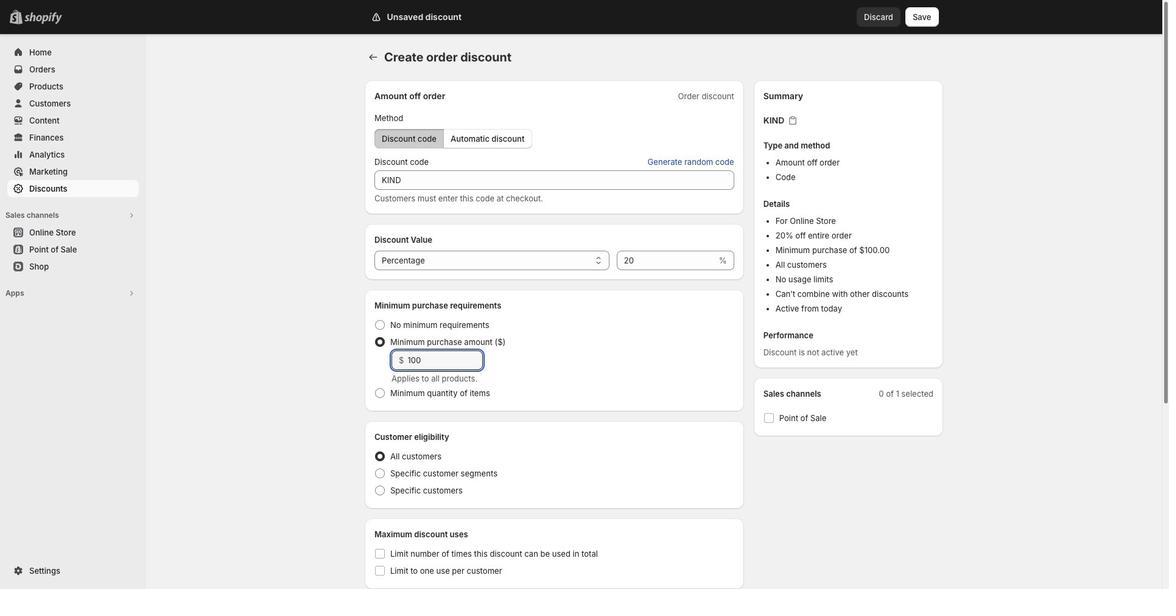 Task type: locate. For each thing, give the bounding box(es) containing it.
None text field
[[617, 251, 717, 270]]

shopify image
[[24, 12, 62, 24]]

0.00 text field
[[408, 351, 483, 370]]

None text field
[[375, 171, 734, 190]]



Task type: vqa. For each thing, say whether or not it's contained in the screenshot.
MY STORE IMAGE on the right top
no



